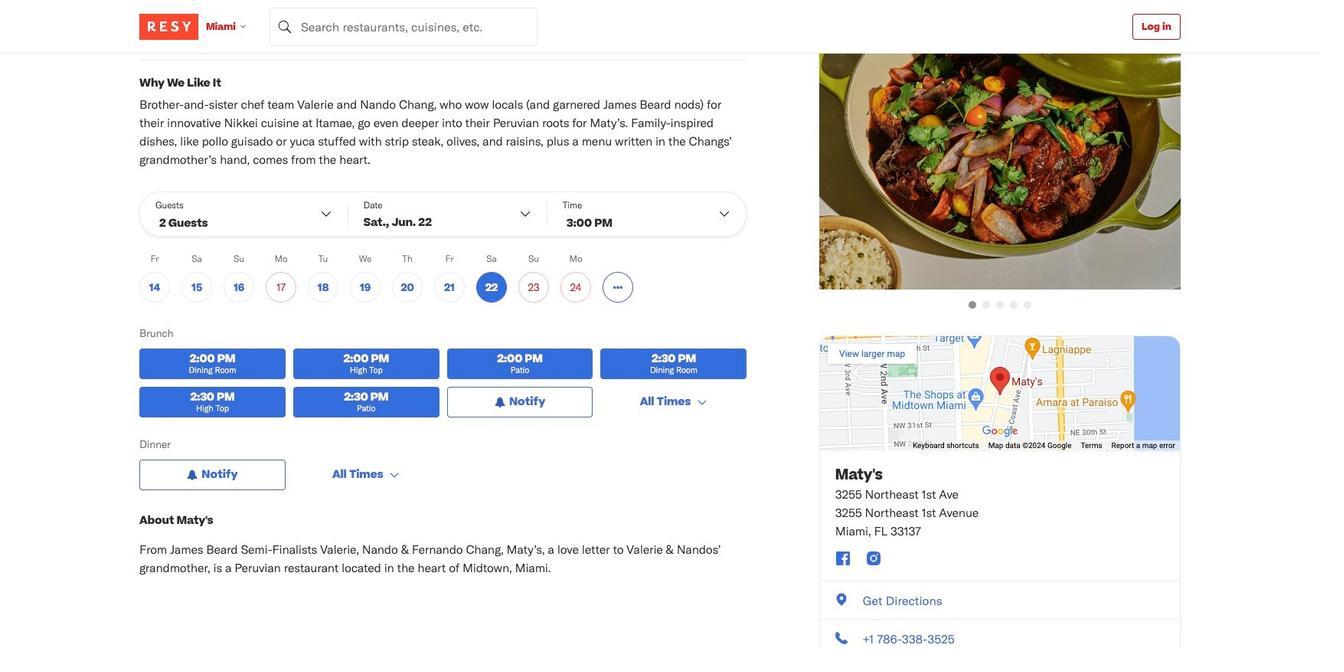Task type: locate. For each thing, give the bounding box(es) containing it.
None field
[[270, 7, 538, 46]]

climbing image
[[204, 25, 216, 38]]



Task type: vqa. For each thing, say whether or not it's contained in the screenshot.
climbing icon
yes



Task type: describe. For each thing, give the bounding box(es) containing it.
Search restaurants, cuisines, etc. text field
[[270, 7, 538, 46]]



